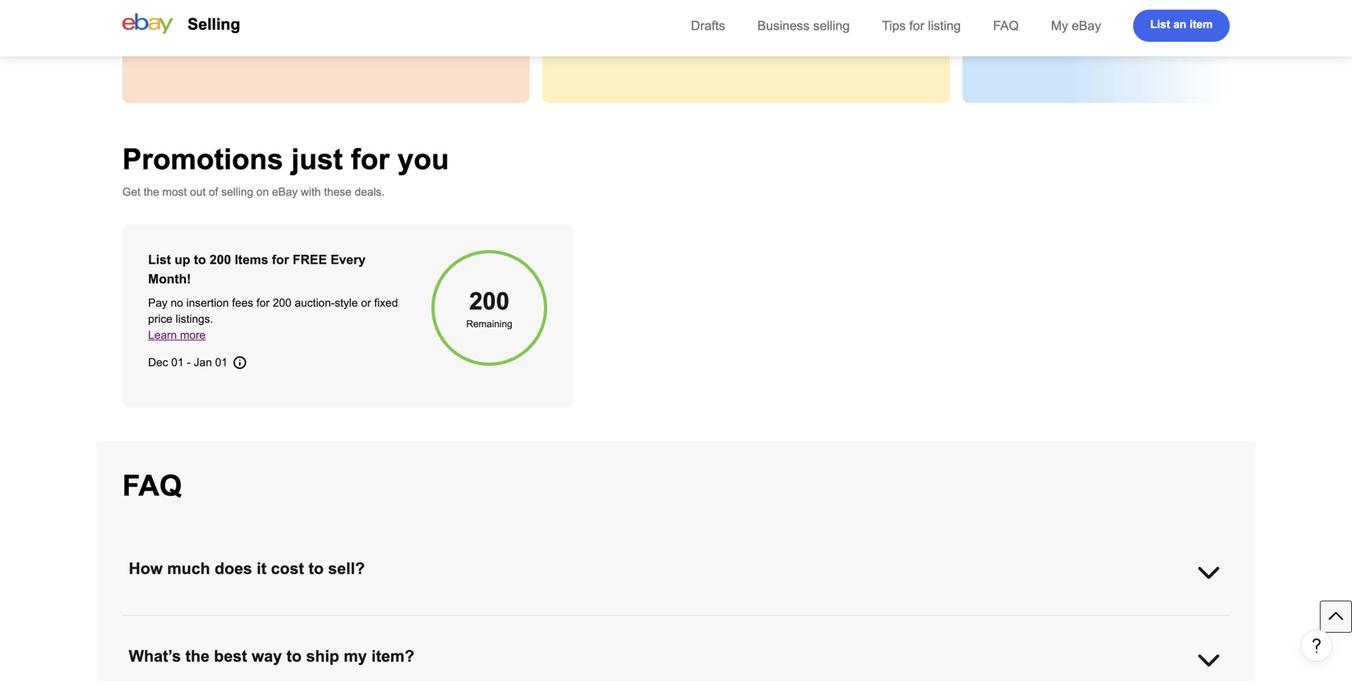Task type: locate. For each thing, give the bounding box(es) containing it.
0 horizontal spatial selling
[[221, 186, 253, 198]]

1 horizontal spatial faq
[[993, 19, 1019, 33]]

1 horizontal spatial you
[[672, 10, 690, 22]]

for
[[1244, 10, 1257, 22], [909, 19, 924, 33], [351, 143, 390, 175], [272, 253, 289, 267], [256, 297, 270, 309]]

1 horizontal spatial ebay
[[618, 10, 644, 22]]

these
[[324, 186, 352, 198]]

0 horizontal spatial you
[[398, 143, 449, 175]]

to left try
[[1115, 10, 1125, 22]]

business selling link
[[757, 19, 850, 33]]

ebay inside 'on the ebay app, you can clean up your images and add a white background.'
[[618, 10, 644, 22]]

for right items
[[272, 253, 289, 267]]

200
[[210, 253, 231, 267], [469, 288, 509, 315], [273, 297, 292, 309]]

1 vertical spatial on
[[256, 186, 269, 198]]

up right "clean"
[[745, 10, 757, 22]]

ebay left with
[[272, 186, 298, 198]]

200 inside pay no insertion fees for 200 auction-style or fixed price listings. learn more
[[273, 297, 292, 309]]

clean
[[715, 10, 741, 22]]

2 horizontal spatial ebay
[[1072, 19, 1101, 33]]

2 your from the left
[[1143, 10, 1165, 22]]

your inside the otherwise, if you want to try your luck and shoot for the best possible price, choose auction.
[[1143, 10, 1165, 22]]

faq
[[993, 19, 1019, 33], [122, 470, 182, 502]]

01
[[171, 357, 184, 369], [215, 357, 228, 369]]

just
[[291, 143, 343, 175]]

your right try
[[1143, 10, 1165, 22]]

up up month!
[[175, 253, 190, 267]]

1 your from the left
[[760, 10, 782, 22]]

try
[[1128, 10, 1140, 22]]

ebay
[[618, 10, 644, 22], [1072, 19, 1101, 33], [272, 186, 298, 198]]

for inside pay no insertion fees for 200 auction-style or fixed price listings. learn more
[[256, 297, 270, 309]]

and right luck
[[1192, 10, 1210, 22]]

dec
[[148, 357, 168, 369]]

the right get
[[144, 186, 159, 198]]

2 horizontal spatial 200
[[469, 288, 509, 315]]

0 vertical spatial up
[[745, 10, 757, 22]]

0 horizontal spatial 200
[[210, 253, 231, 267]]

list up month!
[[148, 253, 171, 267]]

200 left auction-
[[273, 297, 292, 309]]

on
[[581, 10, 596, 22]]

-
[[187, 357, 191, 369]]

up
[[745, 10, 757, 22], [175, 253, 190, 267]]

promotions
[[122, 143, 283, 175]]

color.
[[209, 26, 236, 38]]

what's the best way to ship my item?
[[129, 648, 414, 666]]

up inside 'on the ebay app, you can clean up your images and add a white background.'
[[745, 10, 757, 22]]

to up insertion
[[194, 253, 206, 267]]

for right fees
[[256, 297, 270, 309]]

my ebay
[[1051, 19, 1101, 33]]

on right focus
[[285, 10, 298, 22]]

ebay right "my"
[[1072, 19, 1101, 33]]

you
[[672, 10, 690, 22], [1067, 10, 1085, 22], [398, 143, 449, 175]]

the right shoot
[[1260, 10, 1276, 22]]

how
[[129, 560, 163, 578]]

1 horizontal spatial your
[[1143, 10, 1165, 22]]

can
[[693, 10, 711, 22]]

your left images
[[760, 10, 782, 22]]

2 01 from the left
[[215, 357, 228, 369]]

0 horizontal spatial on
[[256, 186, 269, 198]]

details
[[342, 10, 374, 22]]

01 right the jan
[[215, 357, 228, 369]]

no
[[171, 297, 183, 309]]

0 vertical spatial list
[[1150, 18, 1170, 31]]

200 inside 200 remaining
[[469, 288, 509, 315]]

faq link
[[993, 19, 1019, 33]]

my
[[1051, 19, 1068, 33]]

1 vertical spatial list
[[148, 253, 171, 267]]

1 horizontal spatial list
[[1150, 18, 1170, 31]]

0 horizontal spatial 01
[[171, 357, 184, 369]]

help, opens dialogs image
[[1309, 638, 1325, 654]]

what's
[[129, 648, 181, 666]]

and left add
[[825, 10, 844, 22]]

business selling
[[757, 19, 850, 33]]

white
[[878, 10, 904, 22]]

item
[[1190, 18, 1213, 31]]

0 horizontal spatial list
[[148, 253, 171, 267]]

1 horizontal spatial 01
[[215, 357, 228, 369]]

the up background.
[[599, 10, 615, 22]]

pay
[[148, 297, 168, 309]]

otherwise, if you want to try your luck and shoot for the best possible price, choose auction.
[[1001, 10, 1301, 38]]

the for get the most out of selling on ebay with these deals.
[[144, 186, 159, 198]]

your
[[760, 10, 782, 22], [1143, 10, 1165, 22]]

or
[[361, 297, 371, 309]]

0 horizontal spatial faq
[[122, 470, 182, 502]]

1 vertical spatial selling
[[221, 186, 253, 198]]

1 horizontal spatial up
[[745, 10, 757, 22]]

caps
[[206, 10, 230, 22]]

list left an
[[1150, 18, 1170, 31]]

200 up 'remaining'
[[469, 288, 509, 315]]

1 vertical spatial faq
[[122, 470, 182, 502]]

2 horizontal spatial you
[[1067, 10, 1085, 22]]

the
[[599, 10, 615, 22], [1260, 10, 1276, 22], [144, 186, 159, 198], [185, 648, 210, 666]]

more
[[180, 329, 206, 342]]

best right shoot
[[1279, 10, 1301, 22]]

the inside 'on the ebay app, you can clean up your images and add a white background.'
[[599, 10, 615, 22]]

the for on the ebay app, you can clean up your images and add a white background.
[[599, 10, 615, 22]]

tips for listing link
[[882, 19, 961, 33]]

0 vertical spatial on
[[285, 10, 298, 22]]

best inside the otherwise, if you want to try your luck and shoot for the best possible price, choose auction.
[[1279, 10, 1301, 22]]

list
[[1150, 18, 1170, 31], [148, 253, 171, 267]]

selling right the of
[[221, 186, 253, 198]]

selling left the a
[[813, 19, 850, 33]]

on down promotions just for you
[[256, 186, 269, 198]]

list inside the list up to 200 items for free every month!
[[148, 253, 171, 267]]

list for list an item
[[1150, 18, 1170, 31]]

specific
[[301, 10, 339, 22]]

1 horizontal spatial selling
[[813, 19, 850, 33]]

sell?
[[328, 560, 365, 578]]

you inside the otherwise, if you want to try your luck and shoot for the best possible price, choose auction.
[[1067, 10, 1085, 22]]

1 vertical spatial up
[[175, 253, 190, 267]]

your inside 'on the ebay app, you can clean up your images and add a white background.'
[[760, 10, 782, 22]]

on inside avoid all caps and focus on specific details like brand, model, size, and color.
[[285, 10, 298, 22]]

for inside the list up to 200 items for free every month!
[[272, 253, 289, 267]]

best
[[1279, 10, 1301, 22], [214, 648, 247, 666]]

the right 'what's'
[[185, 648, 210, 666]]

much
[[167, 560, 210, 578]]

for inside the otherwise, if you want to try your luck and shoot for the best possible price, choose auction.
[[1244, 10, 1257, 22]]

1 horizontal spatial 200
[[273, 297, 292, 309]]

1 horizontal spatial best
[[1279, 10, 1301, 22]]

item?
[[371, 648, 414, 666]]

and right the caps
[[233, 10, 252, 22]]

0 horizontal spatial up
[[175, 253, 190, 267]]

get
[[122, 186, 141, 198]]

to right way
[[286, 648, 302, 666]]

200 left items
[[210, 253, 231, 267]]

for right shoot
[[1244, 10, 1257, 22]]

01 left -
[[171, 357, 184, 369]]

best left way
[[214, 648, 247, 666]]

0 vertical spatial best
[[1279, 10, 1301, 22]]

0 horizontal spatial best
[[214, 648, 247, 666]]

list for list up to 200 items for free every month!
[[148, 253, 171, 267]]

selling
[[813, 19, 850, 33], [221, 186, 253, 198]]

the for what's the best way to ship my item?
[[185, 648, 210, 666]]

up inside the list up to 200 items for free every month!
[[175, 253, 190, 267]]

listing
[[928, 19, 961, 33]]

and inside the otherwise, if you want to try your luck and shoot for the best possible price, choose auction.
[[1192, 10, 1210, 22]]

0 horizontal spatial your
[[760, 10, 782, 22]]

and down all
[[187, 26, 206, 38]]

1 horizontal spatial on
[[285, 10, 298, 22]]

ebay up background.
[[618, 10, 644, 22]]



Task type: describe. For each thing, give the bounding box(es) containing it.
pay no insertion fees for 200 auction-style or fixed price listings. learn more
[[148, 297, 398, 342]]

want
[[1088, 10, 1112, 22]]

tips
[[882, 19, 906, 33]]

cost
[[271, 560, 304, 578]]

auction.
[[1115, 26, 1156, 38]]

1 01 from the left
[[171, 357, 184, 369]]

my
[[344, 648, 367, 666]]

out
[[190, 186, 206, 198]]

fixed
[[374, 297, 398, 309]]

price
[[148, 313, 173, 326]]

every
[[331, 253, 366, 267]]

all
[[192, 10, 203, 22]]

possible
[[1001, 26, 1043, 38]]

to right cost
[[309, 560, 324, 578]]

a
[[869, 10, 875, 22]]

drafts
[[691, 19, 725, 33]]

images
[[785, 10, 822, 22]]

auction-
[[295, 297, 335, 309]]

size,
[[161, 26, 184, 38]]

dec 01 - jan 01
[[148, 357, 228, 369]]

if
[[1058, 10, 1064, 22]]

selling
[[188, 15, 240, 33]]

and inside 'on the ebay app, you can clean up your images and add a white background.'
[[825, 10, 844, 22]]

drafts link
[[691, 19, 725, 33]]

avoid
[[161, 10, 189, 22]]

0 horizontal spatial ebay
[[272, 186, 298, 198]]

fees
[[232, 297, 253, 309]]

remaining
[[466, 319, 512, 330]]

insertion
[[186, 297, 229, 309]]

brand,
[[398, 10, 429, 22]]

like
[[377, 10, 394, 22]]

learn
[[148, 329, 177, 342]]

style
[[335, 297, 358, 309]]

it
[[257, 560, 267, 578]]

add
[[847, 10, 865, 22]]

of
[[209, 186, 218, 198]]

learn more link
[[148, 329, 206, 342]]

to inside the list up to 200 items for free every month!
[[194, 253, 206, 267]]

business
[[757, 19, 810, 33]]

background.
[[581, 26, 643, 38]]

you inside 'on the ebay app, you can clean up your images and add a white background.'
[[672, 10, 690, 22]]

promotions just for you
[[122, 143, 449, 175]]

listings.
[[176, 313, 213, 326]]

0 vertical spatial selling
[[813, 19, 850, 33]]

an
[[1173, 18, 1187, 31]]

deals.
[[355, 186, 385, 198]]

with
[[301, 186, 321, 198]]

list an item link
[[1133, 10, 1230, 42]]

way
[[252, 648, 282, 666]]

jan
[[194, 357, 212, 369]]

does
[[215, 560, 252, 578]]

choose
[[1076, 26, 1113, 38]]

0 vertical spatial faq
[[993, 19, 1019, 33]]

price,
[[1046, 26, 1073, 38]]

most
[[162, 186, 187, 198]]

focus
[[255, 10, 282, 22]]

to inside the otherwise, if you want to try your luck and shoot for the best possible price, choose auction.
[[1115, 10, 1125, 22]]

on the ebay app, you can clean up your images and add a white background.
[[581, 10, 904, 38]]

for right tips
[[909, 19, 924, 33]]

shoot
[[1214, 10, 1241, 22]]

how much does it cost to sell?
[[129, 560, 365, 578]]

month!
[[148, 272, 191, 287]]

list an item
[[1150, 18, 1213, 31]]

get the most out of selling on ebay with these deals.
[[122, 186, 385, 198]]

tips for listing
[[882, 19, 961, 33]]

free
[[293, 253, 327, 267]]

app,
[[647, 10, 669, 22]]

200 inside the list up to 200 items for free every month!
[[210, 253, 231, 267]]

the inside the otherwise, if you want to try your luck and shoot for the best possible price, choose auction.
[[1260, 10, 1276, 22]]

ship
[[306, 648, 339, 666]]

otherwise,
[[1001, 10, 1055, 22]]

list up to 200 items for free every month!
[[148, 253, 366, 287]]

avoid all caps and focus on specific details like brand, model, size, and color.
[[161, 10, 466, 38]]

luck
[[1168, 10, 1188, 22]]

200 remaining
[[466, 288, 512, 330]]

my ebay link
[[1051, 19, 1101, 33]]

model,
[[433, 10, 466, 22]]

items
[[235, 253, 268, 267]]

for up the "deals."
[[351, 143, 390, 175]]

1 vertical spatial best
[[214, 648, 247, 666]]



Task type: vqa. For each thing, say whether or not it's contained in the screenshot.
the Tips for listing link
yes



